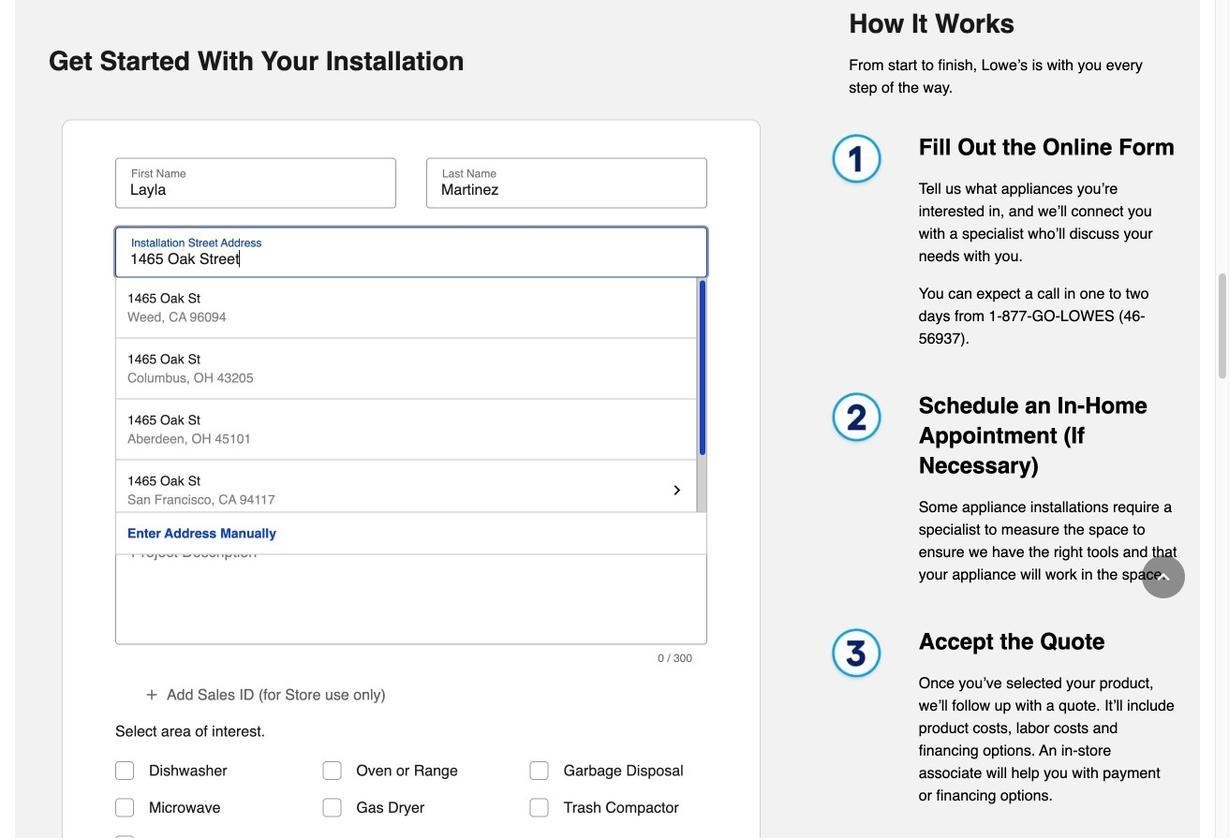 Task type: describe. For each thing, give the bounding box(es) containing it.
plus image
[[144, 299, 159, 314]]

chevron up image
[[1154, 568, 1173, 586]]

projectDescription text field
[[123, 553, 700, 635]]

an icon of a number three. image
[[823, 627, 889, 686]]

FirstName text field
[[123, 180, 389, 199]]

plus image
[[144, 687, 159, 702]]

address1 text field
[[123, 250, 700, 268]]

an icon of a number two. image
[[823, 391, 889, 450]]

LastName text field
[[434, 180, 700, 199]]



Task type: locate. For each thing, give the bounding box(es) containing it.
menu
[[115, 278, 707, 521]]

menu item
[[115, 460, 697, 521]]

an icon of a number one. image
[[823, 132, 889, 191]]

scroll to top element
[[1142, 556, 1185, 599]]

chevron right image
[[670, 483, 685, 498]]



Task type: vqa. For each thing, say whether or not it's contained in the screenshot.
projectDescription TEXT FIELD on the bottom
yes



